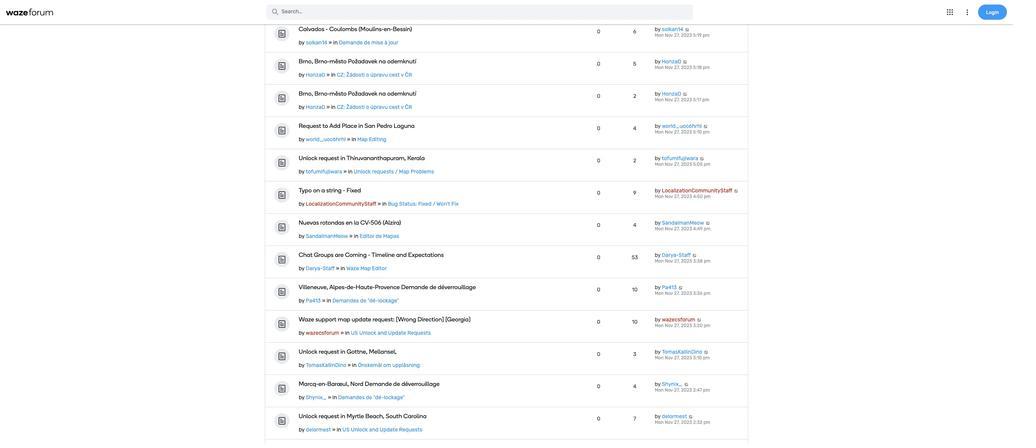 Task type: describe. For each thing, give the bounding box(es) containing it.
unlock request in myrtle beach, south carolina link
[[299, 413, 527, 420]]

by darya-staff » in waze map editor
[[299, 266, 387, 272]]

problems
[[411, 169, 434, 175]]

0 for mon nov 27, 2023 4:49 pm
[[597, 222, 600, 229]]

request for gottne,
[[319, 349, 339, 356]]

pm for mon nov 27, 2023 5:19 pm
[[703, 33, 710, 38]]

in down 'gottne,' on the left bottom
[[352, 363, 357, 369]]

by world_uoc6hrhl » in map editing
[[299, 137, 386, 143]]

2:32
[[693, 420, 702, 426]]

mon for mon nov 27, 2023 3:36 pm
[[655, 291, 664, 297]]

brno, for 2
[[299, 90, 313, 97]]

nov for mon nov 27, 2023 3:36 pm
[[665, 291, 673, 297]]

0 for mon nov 27, 2023 2:32 pm
[[597, 416, 600, 423]]

5:10
[[693, 130, 702, 135]]

to
[[323, 123, 328, 130]]

wazecsforum link for by wazecsforum » in us unlock and update requests
[[306, 330, 339, 337]]

1 vertical spatial waze
[[299, 316, 314, 324]]

pm for mon nov 27, 2023 2:47 pm
[[703, 388, 710, 393]]

de down önskemål om upplåsning link
[[393, 381, 400, 388]]

4 for marcq-en-barœul, nord demande de déverrouillage
[[633, 384, 637, 390]]

27, for 5:10
[[674, 130, 680, 135]]

requests
[[372, 169, 394, 175]]

27, for 4:49
[[674, 227, 680, 232]]

villeneuve,
[[299, 284, 328, 291]]

1 vertical spatial en-
[[318, 381, 327, 388]]

unlock down update
[[359, 330, 376, 337]]

nov for mon nov 27, 2023 5:20 pm
[[665, 1, 673, 6]]

nuevas
[[299, 219, 319, 227]]

nuevas rotondas en la cv-506 (alzira)
[[299, 219, 401, 227]]

brno, brno-město požadavek na odemknutí for 2
[[299, 90, 416, 97]]

pm for mon nov 27, 2023 3:38 pm
[[704, 259, 711, 264]]

wazecsforum for by wazecsforum » in us unlock and update requests
[[306, 330, 339, 337]]

unlock up marcq-
[[299, 349, 317, 356]]

by localizationcommunitystaff » in bug status: fixed / won't fix
[[299, 201, 459, 208]]

brno, brno-město požadavek na odemknutí link for 5
[[299, 58, 527, 65]]

world_uoc6hrhl link for by world_uoc6hrhl » in map editing
[[306, 137, 346, 143]]

unlock down unlock request in myrtle beach, south carolina
[[351, 427, 368, 434]]

pm for mon nov 27, 2023 5:18 pm
[[703, 65, 710, 70]]

typo on a string - fixed link
[[299, 187, 527, 194]]

0 vertical spatial déverrouillage
[[438, 284, 476, 291]]

2023 for 5:18
[[681, 65, 692, 70]]

10 for déverrouillage
[[632, 287, 638, 294]]

us for update
[[351, 330, 358, 337]]

localizationcommunitystaff for by localizationcommunitystaff » in bug status: fixed / won't fix
[[306, 201, 376, 208]]

9
[[633, 190, 636, 197]]

0 for mon nov 27, 2023 2:47 pm
[[597, 384, 600, 390]]

unlock request in myrtle beach, south carolina
[[299, 413, 427, 420]]

1 vertical spatial editor
[[360, 233, 374, 240]]

3
[[633, 352, 636, 358]]

mapas
[[383, 233, 399, 240]]

by delormest
[[655, 414, 687, 420]]

[georgia]
[[445, 316, 471, 324]]

brno, brno-město požadavek na odemknutí link for 2
[[299, 90, 527, 97]]

south
[[386, 413, 402, 420]]

mickey-
[[306, 7, 325, 14]]

sandalmanmeow link for by sandalmanmeow
[[662, 220, 704, 227]]

unlock request in gottne, mellansel,
[[299, 349, 397, 356]]

nov for mon nov 27, 2023 2:47 pm
[[665, 388, 673, 393]]

úpravu for 5
[[370, 72, 388, 78]]

3:10
[[693, 356, 702, 361]]

1 vertical spatial map
[[399, 169, 409, 175]]

solkan14 for by solkan14 » in demande de mise à jour
[[306, 40, 327, 46]]

pm for mon nov 27, 2023 4:49 pm
[[704, 227, 711, 232]]

0 horizontal spatial fixed
[[347, 187, 361, 194]]

2023 for 3:38
[[681, 259, 692, 264]]

» for mon nov 27, 2023 4:50 pm
[[378, 201, 381, 208]]

localizationcommunitystaff link for by localizationcommunitystaff » in bug status: fixed / won't fix
[[306, 201, 376, 208]]

nov for mon nov 27, 2023 2:32 pm
[[665, 420, 673, 426]]

pa413 link for by pa413
[[662, 285, 677, 291]]

2 for brno, brno-město požadavek na odemknutí
[[633, 93, 636, 100]]

in down unlock request in myrtle beach, south carolina
[[337, 427, 341, 434]]

kerala
[[407, 155, 425, 162]]

requests for south
[[399, 427, 422, 434]]

» for mon nov 27, 2023 2:32 pm
[[332, 427, 335, 434]]

by shynix_ » in demandes de "dé-lockage"
[[299, 395, 405, 401]]

5:05
[[693, 162, 703, 167]]

- for coming
[[368, 252, 370, 259]]

solkan14 link for by solkan14 » in demande de mise à jour
[[306, 40, 327, 46]]

o for 2
[[366, 104, 369, 111]]

pa413 for by pa413
[[662, 285, 677, 291]]

cz: žádosti o úpravu cest v čr link for 5
[[337, 72, 412, 78]]

jour
[[389, 40, 398, 46]]

go to last post image for 506
[[706, 222, 710, 226]]

4:50
[[693, 194, 703, 200]]

localizationcommunitystaff link for by localizationcommunitystaff
[[662, 188, 732, 194]]

by tomaskallindino » in önskemål om upplåsning
[[299, 363, 420, 369]]

world_uoc6hrhl for by world_uoc6hrhl
[[662, 123, 702, 130]]

in left uk
[[341, 7, 346, 14]]

pm for mon nov 27, 2023 4:50 pm
[[704, 194, 711, 200]]

de-
[[347, 284, 356, 291]]

1 vertical spatial déverrouillage
[[401, 381, 440, 388]]

mon nov 27, 2023 3:36 pm
[[655, 291, 711, 297]]

» for mon nov 27, 2023 5:17 pm
[[327, 104, 330, 111]]

in down the map
[[345, 330, 350, 337]]

bessin)
[[393, 26, 412, 33]]

myrtle
[[347, 413, 364, 420]]

villeneuve, alpes-de-haute-provence demande de déverrouillage
[[299, 284, 476, 291]]

in down la
[[354, 233, 358, 240]]

0 for mon nov 27, 2023 4:50 pm
[[597, 190, 600, 197]]

add
[[329, 123, 340, 130]]

in down are
[[341, 266, 345, 272]]

27, for 2:32
[[674, 420, 680, 426]]

mon nov 27, 2023 2:47 pm
[[655, 388, 710, 393]]

provence
[[375, 284, 400, 291]]

carolina
[[403, 413, 427, 420]]

calvados
[[299, 26, 324, 33]]

in left san
[[358, 123, 363, 130]]

on
[[313, 187, 320, 194]]

4 for nuevas rotondas en la cv-506 (alzira)
[[633, 222, 637, 229]]

sandalmanmeow for by sandalmanmeow » in editor de mapas
[[306, 233, 348, 240]]

tomaskallindino for by tomaskallindino » in önskemål om upplåsning
[[306, 363, 346, 369]]

groups
[[314, 252, 334, 259]]

mon nov 27, 2023 5:18 pm
[[655, 65, 710, 70]]

in down 'coulombs'
[[333, 40, 338, 46]]

in down barœul,
[[332, 395, 337, 401]]

gottne,
[[347, 349, 368, 356]]

solkan14 for by solkan14
[[662, 26, 683, 33]]

tofumifujiwara link for by tofumifujiwara » in unlock requests / map problems
[[306, 169, 342, 175]]

» for mon nov 27, 2023 3:20 pm
[[341, 330, 344, 337]]

by wazecsforum » in us unlock and update requests
[[299, 330, 431, 337]]

- for string
[[343, 187, 345, 194]]

"dé- for provence
[[368, 298, 378, 305]]

bug
[[388, 201, 398, 208]]

0 vertical spatial waze
[[346, 266, 359, 272]]

mon nov 27, 2023 3:10 pm
[[655, 356, 710, 361]]

0 vertical spatial map
[[357, 137, 368, 143]]

sandalmanmeow for by sandalmanmeow
[[662, 220, 704, 227]]

4:49
[[693, 227, 703, 232]]

nuevas rotondas en la cv-506 (alzira) link
[[299, 219, 527, 227]]

support
[[316, 316, 336, 324]]

53
[[632, 255, 638, 261]]

mon for mon nov 27, 2023 3:20 pm
[[655, 324, 664, 329]]

by world_uoc6hrhl
[[655, 123, 702, 130]]

nov for mon nov 27, 2023 4:50 pm
[[665, 194, 673, 200]]

požadavek for 2
[[348, 90, 377, 97]]

in down unlock request in thiruvananthapuram, kerala
[[348, 169, 353, 175]]

villeneuve, alpes-de-haute-provence demande de déverrouillage link
[[299, 284, 527, 291]]

» for mon nov 27, 2023 5:18 pm
[[327, 72, 330, 78]]

(alzira)
[[383, 219, 401, 227]]

önskemål om upplåsning link
[[358, 363, 420, 369]]

na for 5
[[379, 58, 386, 65]]

unlock down request
[[299, 155, 317, 162]]

2 vertical spatial map
[[360, 266, 371, 272]]

pm for mon nov 27, 2023 2:32 pm
[[704, 420, 710, 426]]

by shynix_
[[655, 382, 683, 388]]

staff for by darya-staff
[[679, 252, 691, 259]]

unlock request in gottne, mellansel, link
[[299, 349, 527, 356]]

27, for 5:19
[[674, 33, 680, 38]]

in up add
[[331, 104, 336, 111]]

2:47
[[693, 388, 702, 393]]

unlock down unlock request in thiruvananthapuram, kerala
[[354, 169, 371, 175]]

odemknutí for 2
[[387, 90, 416, 97]]

0 vertical spatial editor
[[355, 7, 370, 14]]

laguna
[[394, 123, 415, 130]]

3:20
[[693, 324, 703, 329]]

demande de mise à jour link
[[339, 40, 398, 46]]

go to last post image for calvados - coulombs (moulins-en-bessin)
[[685, 28, 690, 32]]

waze map editor link
[[346, 266, 387, 272]]

demandes de "dé-lockage" link for demande
[[338, 395, 405, 401]]

request to add place in san pedro laguna
[[299, 123, 415, 130]]

typo
[[299, 187, 312, 194]]

haute-
[[356, 284, 375, 291]]

request
[[299, 123, 321, 130]]

demande for mise
[[339, 40, 363, 46]]

in down by solkan14 » in demande de mise à jour
[[331, 72, 336, 78]]

1 vertical spatial fixed
[[418, 201, 432, 208]]

in down alpes-
[[327, 298, 331, 305]]

5
[[633, 61, 636, 67]]

mon nov 27, 2023 4:50 pm
[[655, 194, 711, 200]]

world_uoc6hrhl for by world_uoc6hrhl » in map editing
[[306, 137, 346, 143]]

by tomaskallindino
[[655, 349, 702, 356]]

by solkan14 » in demande de mise à jour
[[299, 40, 398, 46]]

unlock down marcq-
[[299, 413, 317, 420]]

upplåsning
[[392, 363, 420, 369]]

in left 'gottne,' on the left bottom
[[341, 349, 345, 356]]

place
[[342, 123, 357, 130]]

de up direction]
[[430, 284, 436, 291]]

won't
[[437, 201, 450, 208]]

1 horizontal spatial /
[[433, 201, 435, 208]]

v for 2
[[401, 104, 404, 111]]

(moulins-
[[359, 26, 384, 33]]

in left myrtle
[[341, 413, 345, 420]]

3:36
[[693, 291, 703, 297]]

önskemål
[[358, 363, 382, 369]]

in down by world_uoc6hrhl » in map editing
[[341, 155, 345, 162]]

timeline
[[372, 252, 395, 259]]

» for mon nov 27, 2023 5:10 pm
[[347, 137, 350, 143]]

and for chat groups are coming - timeline and expectations
[[396, 252, 407, 259]]

editing
[[369, 137, 386, 143]]

pedro
[[377, 123, 392, 130]]



Task type: locate. For each thing, give the bounding box(es) containing it.
1 vertical spatial úpravu
[[370, 104, 388, 111]]

world_uoc6hrhl link down the mon nov 27, 2023 5:17 pm
[[662, 123, 702, 130]]

27, for 5:05
[[674, 162, 680, 167]]

solkan14 link for by solkan14
[[662, 26, 683, 33]]

1 požadavek from the top
[[348, 58, 377, 65]]

by honzad for 2
[[655, 91, 681, 97]]

8 2023 from the top
[[681, 227, 692, 232]]

4 nov from the top
[[665, 97, 673, 103]]

brno- for 5
[[315, 58, 330, 65]]

27, left 3:20
[[674, 324, 680, 329]]

by honzad » in cz: žádosti o úpravu cest v čr for 5
[[299, 72, 412, 78]]

delormest for by delormest » in us unlock and update requests
[[306, 427, 331, 434]]

sandalmanmeow down rotondas
[[306, 233, 348, 240]]

request for myrtle
[[319, 413, 339, 420]]

0 horizontal spatial darya-staff link
[[306, 266, 335, 272]]

1 nov from the top
[[665, 1, 673, 6]]

tofumifujiwara link for by tofumifujiwara
[[662, 156, 698, 162]]

localizationcommunitystaff down 5:05
[[662, 188, 732, 194]]

marcq-en-barœul, nord demande de déverrouillage link
[[299, 381, 527, 388]]

27, for 3:10
[[674, 356, 680, 361]]

2023 for 5:19
[[681, 33, 692, 38]]

0 vertical spatial tofumifujiwara
[[662, 156, 698, 162]]

1 vertical spatial localizationcommunitystaff link
[[306, 201, 376, 208]]

1 úpravu from the top
[[370, 72, 388, 78]]

localizationcommunitystaff link down string
[[306, 201, 376, 208]]

11 2023 from the top
[[681, 324, 692, 329]]

mon nov 27, 2023 2:32 pm
[[655, 420, 710, 426]]

by sandalmanmeow
[[655, 220, 704, 227]]

9 mon from the top
[[655, 259, 664, 264]]

go to last post image up mon nov 27, 2023 5:19 pm
[[685, 28, 690, 32]]

mon for mon nov 27, 2023 4:50 pm
[[655, 194, 664, 200]]

2 vertical spatial request
[[319, 413, 339, 420]]

13 27, from the top
[[674, 388, 680, 393]]

wazecsforum link down mon nov 27, 2023 3:36 pm
[[662, 317, 695, 324]]

shynix_ link left 2:47
[[662, 382, 683, 388]]

nov left 5:19
[[665, 33, 673, 38]]

10 2023 from the top
[[681, 291, 692, 297]]

nov for mon nov 27, 2023 3:10 pm
[[665, 356, 673, 361]]

1 2 from the top
[[633, 93, 636, 100]]

brno, brno-město požadavek na odemknutí up request to add place in san pedro laguna
[[299, 90, 416, 97]]

world_uoc6hrhl link for by world_uoc6hrhl
[[662, 123, 702, 130]]

1 horizontal spatial staff
[[679, 252, 691, 259]]

shynix_ link
[[662, 382, 683, 388], [306, 395, 327, 401]]

2 vertical spatial 4
[[633, 384, 637, 390]]

13 nov from the top
[[665, 388, 673, 393]]

7 nov from the top
[[665, 194, 673, 200]]

string
[[326, 187, 342, 194]]

0 horizontal spatial tofumifujiwara link
[[306, 169, 342, 175]]

2023 left 3:38 in the right of the page
[[681, 259, 692, 264]]

1 vertical spatial by honzad » in cz: žádosti o úpravu cest v čr
[[299, 104, 412, 111]]

status:
[[399, 201, 417, 208]]

1 vertical spatial solkan14
[[306, 40, 327, 46]]

1 o from the top
[[366, 72, 369, 78]]

10 up 3
[[632, 319, 638, 326]]

waze down coming
[[346, 266, 359, 272]]

0 vertical spatial staff
[[679, 252, 691, 259]]

brno, brno-město požadavek na odemknutí
[[299, 58, 416, 65], [299, 90, 416, 97]]

1 čr from the top
[[405, 72, 412, 78]]

13 2023 from the top
[[681, 388, 692, 393]]

cest for 5
[[389, 72, 400, 78]]

cz: down by solkan14 » in demande de mise à jour
[[337, 72, 345, 78]]

1 2023 from the top
[[681, 1, 692, 6]]

1 horizontal spatial pa413 link
[[662, 285, 677, 291]]

chat groups are coming - timeline and expectations
[[299, 252, 444, 259]]

2 brno, brno-město požadavek na odemknutí link from the top
[[299, 90, 527, 97]]

2023 for 5:10
[[681, 130, 692, 135]]

by sandalmanmeow » in editor de mapas
[[299, 233, 399, 240]]

» for mon nov 27, 2023 2:47 pm
[[328, 395, 331, 401]]

0 horizontal spatial shynix_
[[306, 395, 327, 401]]

bug status: fixed / won't fix link
[[388, 201, 459, 208]]

2023 for 2:32
[[681, 420, 692, 426]]

0 vertical spatial cest
[[389, 72, 400, 78]]

1 horizontal spatial en-
[[384, 26, 393, 33]]

1 horizontal spatial demande
[[365, 381, 392, 388]]

sandalmanmeow link for by sandalmanmeow » in editor de mapas
[[306, 233, 348, 240]]

9 2023 from the top
[[681, 259, 692, 264]]

12 nov from the top
[[665, 356, 673, 361]]

lockage"
[[378, 298, 399, 305], [384, 395, 405, 401]]

pm right 5:10
[[703, 130, 710, 135]]

9 27, from the top
[[674, 259, 680, 264]]

1 vertical spatial us
[[343, 427, 350, 434]]

nov for mon nov 27, 2023 5:19 pm
[[665, 33, 673, 38]]

0 for mon nov 27, 2023 3:10 pm
[[597, 352, 600, 358]]

brno, brno-město požadavek na odemknutí for 5
[[299, 58, 416, 65]]

wazecsforum link for by wazecsforum
[[662, 317, 695, 324]]

27, for 5:20
[[674, 1, 680, 6]]

požadavek
[[348, 58, 377, 65], [348, 90, 377, 97]]

1 horizontal spatial wazecsforum
[[662, 317, 695, 324]]

barœul,
[[327, 381, 349, 388]]

demandes for de-
[[333, 298, 359, 305]]

0 vertical spatial /
[[395, 169, 398, 175]]

go to last post image up 3:20
[[697, 319, 702, 322]]

2 2 from the top
[[633, 158, 636, 164]]

2 nov from the top
[[665, 33, 673, 38]]

0 vertical spatial pa413 link
[[662, 285, 677, 291]]

demandes down 'nord'
[[338, 395, 365, 401]]

3 2023 from the top
[[681, 65, 692, 70]]

déverrouillage
[[438, 284, 476, 291], [401, 381, 440, 388]]

brno- up to
[[315, 90, 330, 97]]

om
[[383, 363, 391, 369]]

3 mon from the top
[[655, 65, 664, 70]]

are
[[335, 252, 344, 259]]

1 vertical spatial /
[[433, 201, 435, 208]]

pm right 3:36
[[704, 291, 711, 297]]

8 mon from the top
[[655, 227, 664, 232]]

request for thiruvananthapuram,
[[319, 155, 339, 162]]

27, for 3:36
[[674, 291, 680, 297]]

nov up by tomaskallindino
[[665, 324, 673, 329]]

0 vertical spatial požadavek
[[348, 58, 377, 65]]

0 for mon nov 27, 2023 5:19 pm
[[597, 29, 600, 35]]

13 0 from the top
[[597, 416, 600, 423]]

požadavek down demande de mise à jour link
[[348, 58, 377, 65]]

by honzad left the 5:17
[[655, 91, 681, 97]]

brno,
[[299, 58, 313, 65], [299, 90, 313, 97]]

na
[[379, 58, 386, 65], [379, 90, 386, 97]]

0 vertical spatial wazecsforum link
[[662, 317, 695, 324]]

by wazecsforum
[[655, 317, 695, 324]]

1 vertical spatial tofumifujiwara link
[[306, 169, 342, 175]]

0 vertical spatial demandes
[[333, 298, 359, 305]]

5:19
[[693, 33, 702, 38]]

0 horizontal spatial staff
[[323, 266, 335, 272]]

update for [wrong
[[388, 330, 406, 337]]

11 0 from the top
[[597, 352, 600, 358]]

5:17
[[693, 97, 701, 103]]

de left mise
[[364, 40, 370, 46]]

14 2023 from the top
[[681, 420, 692, 426]]

odemknutí down jour
[[387, 58, 416, 65]]

0 for mon nov 27, 2023 3:36 pm
[[597, 287, 600, 294]]

world_uoc6hrhl link
[[662, 123, 702, 130], [306, 137, 346, 143]]

2 cest from the top
[[389, 104, 400, 111]]

1 horizontal spatial tofumifujiwara
[[662, 156, 698, 162]]

cest
[[389, 72, 400, 78], [389, 104, 400, 111]]

editor de mapas link
[[360, 233, 399, 240]]

12 2023 from the top
[[681, 356, 692, 361]]

0 vertical spatial tomaskallindino
[[662, 349, 702, 356]]

cz: up add
[[337, 104, 345, 111]]

direction]
[[418, 316, 444, 324]]

go to last post image for odemknutí
[[683, 92, 688, 96]]

2 brno- from the top
[[315, 90, 330, 97]]

město up add
[[330, 90, 347, 97]]

cest up laguna
[[389, 104, 400, 111]]

1 vertical spatial staff
[[323, 266, 335, 272]]

tomaskallindino link for by tomaskallindino
[[662, 349, 702, 356]]

1 vertical spatial delormest
[[306, 427, 331, 434]]

wazecsforum for by wazecsforum
[[662, 317, 695, 324]]

pa413 left 3:36
[[662, 285, 677, 291]]

us unlock and update requests link for request:
[[351, 330, 431, 337]]

1 horizontal spatial darya-staff link
[[662, 252, 691, 259]]

staff left 3:38 in the right of the page
[[679, 252, 691, 259]]

nov for mon nov 27, 2023 5:17 pm
[[665, 97, 673, 103]]

7 0 from the top
[[597, 222, 600, 229]]

2023 left 3:20
[[681, 324, 692, 329]]

2023 for 4:50
[[681, 194, 692, 200]]

3 4 from the top
[[633, 384, 637, 390]]

mon nov 27, 2023 4:49 pm
[[655, 227, 711, 232]]

by honzad » in cz: žádosti o úpravu cest v čr down by solkan14 » in demande de mise à jour
[[299, 72, 412, 78]]

in left bug
[[382, 201, 387, 208]]

demande for déverrouillage
[[365, 381, 392, 388]]

shynix_ for by shynix_ » in demandes de "dé-lockage"
[[306, 395, 327, 401]]

nov up by wazecsforum
[[665, 291, 673, 297]]

by delormest » in us unlock and update requests
[[299, 427, 422, 434]]

1 27, from the top
[[674, 1, 680, 6]]

pm
[[704, 1, 711, 6], [703, 33, 710, 38], [703, 65, 710, 70], [703, 97, 709, 103], [703, 130, 710, 135], [704, 162, 711, 167], [704, 194, 711, 200], [704, 227, 711, 232], [704, 259, 711, 264], [704, 291, 711, 297], [704, 324, 711, 329], [703, 356, 710, 361], [703, 388, 710, 393], [704, 420, 710, 426]]

delormest link
[[662, 414, 687, 420], [306, 427, 331, 434]]

2 27, from the top
[[674, 33, 680, 38]]

map down request to add place in san pedro laguna
[[357, 137, 368, 143]]

nov for mon nov 27, 2023 5:10 pm
[[665, 130, 673, 135]]

update for south
[[380, 427, 398, 434]]

coulombs
[[329, 26, 357, 33]]

by honzad » in cz: žádosti o úpravu cest v čr for 2
[[299, 104, 412, 111]]

pa413 link for by pa413 » in demandes de "dé-lockage"
[[306, 298, 321, 305]]

2 úpravu from the top
[[370, 104, 388, 111]]

tomaskallindino link for by tomaskallindino » in önskemål om upplåsning
[[306, 363, 346, 369]]

2 for unlock request in thiruvananthapuram, kerala
[[633, 158, 636, 164]]

de for cv-
[[376, 233, 382, 240]]

5 2023 from the top
[[681, 130, 692, 135]]

7 mon from the top
[[655, 194, 664, 200]]

0 for mon nov 27, 2023 5:05 pm
[[597, 158, 600, 164]]

cz: for 2
[[337, 104, 345, 111]]

1 vertical spatial localizationcommunitystaff
[[306, 201, 376, 208]]

o down demande de mise à jour link
[[366, 72, 369, 78]]

mon nov 27, 2023 3:20 pm
[[655, 324, 711, 329]]

1 vertical spatial čr
[[405, 104, 412, 111]]

1 brno, brno-město požadavek na odemknutí from the top
[[299, 58, 416, 65]]

1 vertical spatial shynix_
[[306, 395, 327, 401]]

1 vertical spatial cz:
[[337, 104, 345, 111]]

2023 left 2:47
[[681, 388, 692, 393]]

1 žádosti from the top
[[346, 72, 365, 78]]

1 horizontal spatial shynix_ link
[[662, 382, 683, 388]]

0 for mon nov 27, 2023 3:38 pm
[[597, 255, 600, 261]]

à
[[384, 40, 387, 46]]

0 vertical spatial us unlock and update requests link
[[351, 330, 431, 337]]

alpes-
[[329, 284, 347, 291]]

0 vertical spatial request
[[319, 155, 339, 162]]

en- up à
[[384, 26, 393, 33]]

go to last post image
[[683, 92, 688, 96], [703, 125, 708, 129], [700, 157, 704, 161], [734, 189, 739, 193], [706, 222, 710, 226], [692, 254, 697, 258], [704, 351, 709, 355], [684, 383, 689, 387]]

0 horizontal spatial /
[[395, 169, 398, 175]]

cz: žádosti o úpravu cest v čr link
[[337, 72, 412, 78], [337, 104, 412, 111]]

brno, down calvados
[[299, 58, 313, 65]]

tofumifujiwara up a
[[306, 169, 342, 175]]

staff for by darya-staff » in waze map editor
[[323, 266, 335, 272]]

0 vertical spatial update
[[388, 330, 406, 337]]

1 vertical spatial request
[[319, 349, 339, 356]]

6
[[633, 29, 636, 35]]

2 o from the top
[[366, 104, 369, 111]]

14 27, from the top
[[674, 420, 680, 426]]

us down myrtle
[[343, 427, 350, 434]]

2023 for 5:20
[[681, 1, 692, 6]]

1 vertical spatial "dé-
[[373, 395, 384, 401]]

2023 left 5:18
[[681, 65, 692, 70]]

1 vertical spatial lockage"
[[384, 395, 405, 401]]

0 vertical spatial lockage"
[[378, 298, 399, 305]]

brno- for 2
[[315, 90, 330, 97]]

» for mon nov 27, 2023 3:36 pm
[[322, 298, 325, 305]]

in down request to add place in san pedro laguna
[[352, 137, 356, 143]]

0 horizontal spatial sandalmanmeow
[[306, 233, 348, 240]]

darya-staff link for by darya-staff
[[662, 252, 691, 259]]

go to last post image for brno, brno-město požadavek na odemknutí
[[683, 60, 688, 64]]

lockage" for demande
[[384, 395, 405, 401]]

2 požadavek from the top
[[348, 90, 377, 97]]

shynix_ down marcq-
[[306, 395, 327, 401]]

9 0 from the top
[[597, 287, 600, 294]]

1 brno- from the top
[[315, 58, 330, 65]]

pm right 2:47
[[703, 388, 710, 393]]

2023 left 5:20
[[681, 1, 692, 6]]

go to last post image for fixed
[[734, 189, 739, 193]]

shynix_ link for by shynix_
[[662, 382, 683, 388]]

1 vertical spatial -
[[343, 187, 345, 194]]

o
[[366, 72, 369, 78], [366, 104, 369, 111]]

mon for mon nov 27, 2023 5:17 pm
[[655, 97, 664, 103]]

10
[[632, 287, 638, 294], [632, 319, 638, 326]]

město for 2
[[330, 90, 347, 97]]

7 27, from the top
[[674, 194, 680, 200]]

2 vertical spatial and
[[369, 427, 378, 434]]

1 odemknutí from the top
[[387, 58, 416, 65]]

san
[[365, 123, 375, 130]]

world_uoc6hrhl
[[662, 123, 702, 130], [306, 137, 346, 143]]

tomaskallindino link
[[662, 349, 702, 356], [306, 363, 346, 369]]

1 horizontal spatial pa413
[[662, 285, 677, 291]]

1 vertical spatial odemknutí
[[387, 90, 416, 97]]

3 0 from the top
[[597, 93, 600, 100]]

1 cz: žádosti o úpravu cest v čr link from the top
[[337, 72, 412, 78]]

by honzad » in cz: žádosti o úpravu cest v čr
[[299, 72, 412, 78], [299, 104, 412, 111]]

mon for mon nov 27, 2023 5:19 pm
[[655, 33, 664, 38]]

6 mon from the top
[[655, 162, 664, 167]]

wazecsforum
[[662, 317, 695, 324], [306, 330, 339, 337]]

chat
[[299, 252, 313, 259]]

mon for mon nov 27, 2023 4:49 pm
[[655, 227, 664, 232]]

darya- left 3:38 in the right of the page
[[662, 252, 679, 259]]

0 horizontal spatial pa413
[[306, 298, 321, 305]]

mon nov 27, 2023 5:19 pm
[[655, 33, 710, 38]]

cest down jour
[[389, 72, 400, 78]]

6 2023 from the top
[[681, 162, 692, 167]]

4
[[633, 126, 637, 132], [633, 222, 637, 229], [633, 384, 637, 390]]

11 mon from the top
[[655, 324, 664, 329]]

2 by honzad from the top
[[655, 91, 681, 97]]

1 na from the top
[[379, 58, 386, 65]]

1 horizontal spatial sandalmanmeow
[[662, 220, 704, 227]]

27, left 5:20
[[674, 1, 680, 6]]

5 27, from the top
[[674, 130, 680, 135]]

2 10 from the top
[[632, 319, 638, 326]]

request left 'gottne,' on the left bottom
[[319, 349, 339, 356]]

0 vertical spatial darya-staff link
[[662, 252, 691, 259]]

3 27, from the top
[[674, 65, 680, 70]]

go to last post image up mon nov 27, 2023 3:36 pm
[[678, 286, 683, 290]]

wazecsforum down support
[[306, 330, 339, 337]]

5 nov from the top
[[665, 130, 673, 135]]

0 vertical spatial 2
[[633, 93, 636, 100]]

2023 for 3:10
[[681, 356, 692, 361]]

10 mon from the top
[[655, 291, 664, 297]]

0 vertical spatial solkan14
[[662, 26, 683, 33]]

solkan14 down calvados
[[306, 40, 327, 46]]

1 vertical spatial by honzad
[[655, 91, 681, 97]]

pm right 4:49
[[704, 227, 711, 232]]

27, left 4:49
[[674, 227, 680, 232]]

thiruvananthapuram,
[[347, 155, 406, 162]]

update down south on the left bottom of the page
[[380, 427, 398, 434]]

0 vertical spatial brno, brno-město požadavek na odemknutí
[[299, 58, 416, 65]]

3:38
[[693, 259, 703, 264]]

1 vertical spatial cz: žádosti o úpravu cest v čr link
[[337, 104, 412, 111]]

in
[[341, 7, 346, 14], [333, 40, 338, 46], [331, 72, 336, 78], [331, 104, 336, 111], [358, 123, 363, 130], [352, 137, 356, 143], [341, 155, 345, 162], [348, 169, 353, 175], [382, 201, 387, 208], [354, 233, 358, 240], [341, 266, 345, 272], [327, 298, 331, 305], [345, 330, 350, 337], [341, 349, 345, 356], [352, 363, 357, 369], [332, 395, 337, 401], [341, 413, 345, 420], [337, 427, 341, 434]]

11 nov from the top
[[665, 324, 673, 329]]

1 vertical spatial tomaskallindino link
[[306, 363, 346, 369]]

pm right 5:05
[[704, 162, 711, 167]]

1 vertical spatial demande
[[401, 284, 428, 291]]

» for mon nov 27, 2023 4:49 pm
[[349, 233, 353, 240]]

1 vertical spatial shynix_ link
[[306, 395, 327, 401]]

mise
[[371, 40, 383, 46]]

0 vertical spatial úpravu
[[370, 72, 388, 78]]

request left myrtle
[[319, 413, 339, 420]]

go to last post image
[[685, 28, 690, 32], [683, 60, 688, 64], [678, 286, 683, 290], [697, 319, 702, 322], [688, 416, 693, 419]]

město down by solkan14 » in demande de mise à jour
[[330, 58, 347, 65]]

0 vertical spatial by honzad » in cz: žádosti o úpravu cest v čr
[[299, 72, 412, 78]]

10 left by pa413
[[632, 287, 638, 294]]

nov up by darya-staff
[[665, 227, 673, 232]]

2 horizontal spatial demande
[[401, 284, 428, 291]]

brno, brno-město požadavek na odemknutí link down jour
[[299, 58, 527, 65]]

2 odemknutí from the top
[[387, 90, 416, 97]]

11 27, from the top
[[674, 324, 680, 329]]

localizationcommunitystaff
[[662, 188, 732, 194], [306, 201, 376, 208]]

1 cz: from the top
[[337, 72, 345, 78]]

1 brno, brno-město požadavek na odemknutí link from the top
[[299, 58, 527, 65]]

pa413 link left 3:36
[[662, 285, 677, 291]]

2 v from the top
[[401, 104, 404, 111]]

4 0 from the top
[[597, 126, 600, 132]]

1 brno, from the top
[[299, 58, 313, 65]]

čr for 5
[[405, 72, 412, 78]]

nov up by delormest
[[665, 388, 673, 393]]

0 vertical spatial tomaskallindino link
[[662, 349, 702, 356]]

cz: for 5
[[337, 72, 345, 78]]

lockage" down provence
[[378, 298, 399, 305]]

0 vertical spatial brno, brno-město požadavek na odemknutí link
[[299, 58, 527, 65]]

2 brno, from the top
[[299, 90, 313, 97]]

de for provence
[[360, 298, 366, 305]]

27, left 5:19
[[674, 33, 680, 38]]

1 by honzad » in cz: žádosti o úpravu cest v čr from the top
[[299, 72, 412, 78]]

pm right 3:20
[[704, 324, 711, 329]]

0 horizontal spatial localizationcommunitystaff link
[[306, 201, 376, 208]]

úpravu
[[370, 72, 388, 78], [370, 104, 388, 111]]

by darya-staff
[[655, 252, 691, 259]]

odemknutí for 5
[[387, 58, 416, 65]]

0 vertical spatial requests
[[371, 7, 395, 14]]

pm right 3:38 in the right of the page
[[704, 259, 711, 264]]

1 vertical spatial requests
[[408, 330, 431, 337]]

pm right 4:50 at top
[[704, 194, 711, 200]]

3 request from the top
[[319, 413, 339, 420]]

27, left 2:32
[[674, 420, 680, 426]]

nov
[[665, 1, 673, 6], [665, 33, 673, 38], [665, 65, 673, 70], [665, 97, 673, 103], [665, 130, 673, 135], [665, 162, 673, 167], [665, 194, 673, 200], [665, 227, 673, 232], [665, 259, 673, 264], [665, 291, 673, 297], [665, 324, 673, 329], [665, 356, 673, 361], [665, 388, 673, 393], [665, 420, 673, 426]]

1 horizontal spatial world_uoc6hrhl
[[662, 123, 702, 130]]

update down '[wrong'
[[388, 330, 406, 337]]

1 horizontal spatial tomaskallindino link
[[662, 349, 702, 356]]

1 vertical spatial brno-
[[315, 90, 330, 97]]

0 vertical spatial v
[[401, 72, 404, 78]]

"dé- down marcq-en-barœul, nord demande de déverrouillage
[[373, 395, 384, 401]]

10 for [georgia]
[[632, 319, 638, 326]]

2 0 from the top
[[597, 61, 600, 67]]

cz: žádosti o úpravu cest v čr link down mise
[[337, 72, 412, 78]]

2 žádosti from the top
[[346, 104, 365, 111]]

2 brno, brno-město požadavek na odemknutí from the top
[[299, 90, 416, 97]]

1 horizontal spatial delormest link
[[662, 414, 687, 420]]

» for mon nov 27, 2023 5:05 pm
[[343, 169, 347, 175]]

1 město from the top
[[330, 58, 347, 65]]

27,
[[674, 1, 680, 6], [674, 33, 680, 38], [674, 65, 680, 70], [674, 97, 680, 103], [674, 130, 680, 135], [674, 162, 680, 167], [674, 194, 680, 200], [674, 227, 680, 232], [674, 259, 680, 264], [674, 291, 680, 297], [674, 324, 680, 329], [674, 356, 680, 361], [674, 388, 680, 393], [674, 420, 680, 426]]

0 vertical spatial delormest link
[[662, 414, 687, 420]]

1 vertical spatial brno, brno-město požadavek na odemknutí link
[[299, 90, 527, 97]]

0 vertical spatial demandes de "dé-lockage" link
[[333, 298, 399, 305]]

calvados - coulombs (moulins-en-bessin)
[[299, 26, 412, 33]]

1 horizontal spatial tomaskallindino
[[662, 349, 702, 356]]

waze support map update request: [wrong direction] [georgia]
[[299, 316, 471, 324]]

0 horizontal spatial en-
[[318, 381, 327, 388]]

5 mon from the top
[[655, 130, 664, 135]]

requests
[[371, 7, 395, 14], [408, 330, 431, 337], [399, 427, 422, 434]]

1 vertical spatial solkan14 link
[[306, 40, 327, 46]]

0 vertical spatial odemknutí
[[387, 58, 416, 65]]

demande down önskemål
[[365, 381, 392, 388]]

mon for mon nov 27, 2023 5:18 pm
[[655, 65, 664, 70]]

1 v from the top
[[401, 72, 404, 78]]

[wrong
[[396, 316, 416, 324]]

10 0 from the top
[[597, 319, 600, 326]]

2023 for 3:36
[[681, 291, 692, 297]]

0 vertical spatial -
[[326, 26, 328, 33]]

1 vertical spatial and
[[378, 330, 387, 337]]

0 horizontal spatial world_uoc6hrhl link
[[306, 137, 346, 143]]

27, left 4:50 at top
[[674, 194, 680, 200]]

map down the chat groups are coming - timeline and expectations
[[360, 266, 371, 272]]

staff
[[679, 252, 691, 259], [323, 266, 335, 272]]

editor
[[355, 7, 370, 14], [360, 233, 374, 240], [372, 266, 387, 272]]

9 nov from the top
[[665, 259, 673, 264]]

pa413 link down the "villeneuve,"
[[306, 298, 321, 305]]

0 vertical spatial wazecsforum
[[662, 317, 695, 324]]

27, left 5:05
[[674, 162, 680, 167]]

27, for 5:18
[[674, 65, 680, 70]]

4 2023 from the top
[[681, 97, 692, 103]]

nov for mon nov 27, 2023 4:49 pm
[[665, 227, 673, 232]]

2 vertical spatial editor
[[372, 266, 387, 272]]

by tofumifujiwara » in unlock requests / map problems
[[299, 169, 434, 175]]

10 nov from the top
[[665, 291, 673, 297]]

1 cest from the top
[[389, 72, 400, 78]]

localizationcommunitystaff link
[[662, 188, 732, 194], [306, 201, 376, 208]]

expectations
[[408, 252, 444, 259]]

8 nov from the top
[[665, 227, 673, 232]]

14 mon from the top
[[655, 420, 664, 426]]

5:20
[[693, 1, 703, 6]]

6 nov from the top
[[665, 162, 673, 167]]

6 27, from the top
[[674, 162, 680, 167]]

12 mon from the top
[[655, 356, 664, 361]]

mon for mon nov 27, 2023 3:10 pm
[[655, 356, 664, 361]]

úpravu for 2
[[370, 104, 388, 111]]

waze
[[346, 266, 359, 272], [299, 316, 314, 324]]

2 up 9
[[633, 158, 636, 164]]

1 0 from the top
[[597, 29, 600, 35]]

žádosti down by solkan14 » in demande de mise à jour
[[346, 72, 365, 78]]

12 27, from the top
[[674, 356, 680, 361]]

en-
[[384, 26, 393, 33], [318, 381, 327, 388]]

"dé-
[[368, 298, 378, 305], [373, 395, 384, 401]]

3 nov from the top
[[665, 65, 673, 70]]

darya-
[[662, 252, 679, 259], [306, 266, 323, 272]]

4 mon from the top
[[655, 97, 664, 103]]

solkan14 link left 5:19
[[662, 26, 683, 33]]

4 27, from the top
[[674, 97, 680, 103]]

1 vertical spatial na
[[379, 90, 386, 97]]

1 vertical spatial sandalmanmeow link
[[306, 233, 348, 240]]

mon nov 27, 2023 5:17 pm
[[655, 97, 709, 103]]

rotondas
[[320, 219, 344, 227]]

27, left 5:10
[[674, 130, 680, 135]]

la
[[354, 219, 359, 227]]

by localizationcommunitystaff
[[655, 188, 732, 194]]

27, left '3:10'
[[674, 356, 680, 361]]

nov for mon nov 27, 2023 3:20 pm
[[665, 324, 673, 329]]

us for myrtle
[[343, 427, 350, 434]]

2 čr from the top
[[405, 104, 412, 111]]

pm for mon nov 27, 2023 5:10 pm
[[703, 130, 710, 135]]

2023
[[681, 1, 692, 6], [681, 33, 692, 38], [681, 65, 692, 70], [681, 97, 692, 103], [681, 130, 692, 135], [681, 162, 692, 167], [681, 194, 692, 200], [681, 227, 692, 232], [681, 259, 692, 264], [681, 291, 692, 297], [681, 324, 692, 329], [681, 356, 692, 361], [681, 388, 692, 393], [681, 420, 692, 426]]

1 vertical spatial 2
[[633, 158, 636, 164]]

0 vertical spatial delormest
[[662, 414, 687, 420]]

demandes de "dé-lockage" link down marcq-en-barœul, nord demande de déverrouillage
[[338, 395, 405, 401]]

2023 for 2:47
[[681, 388, 692, 393]]

tomaskallindino link down "mon nov 27, 2023 3:20 pm"
[[662, 349, 702, 356]]

2 vertical spatial demande
[[365, 381, 392, 388]]

14 nov from the top
[[665, 420, 673, 426]]

brno, for 5
[[299, 58, 313, 65]]

2 2023 from the top
[[681, 33, 692, 38]]

brno- down by solkan14 » in demande de mise à jour
[[315, 58, 330, 65]]

0 horizontal spatial us
[[343, 427, 350, 434]]

en- up by shynix_ » in demandes de "dé-lockage"
[[318, 381, 327, 388]]

čr for 2
[[405, 104, 412, 111]]

en
[[346, 219, 353, 227]]

0 vertical spatial solkan14 link
[[662, 26, 683, 33]]

unlock request in thiruvananthapuram, kerala link
[[299, 155, 527, 162]]

2 request from the top
[[319, 349, 339, 356]]

0 vertical spatial město
[[330, 58, 347, 65]]

pm for mon nov 27, 2023 5:20 pm
[[704, 1, 711, 6]]

unlock requests / map problems link
[[354, 169, 434, 175]]

brno, brno-město požadavek na odemknutí link up request to add place in san pedro laguna 'link'
[[299, 90, 527, 97]]

2 cz: from the top
[[337, 104, 345, 111]]

0 vertical spatial 10
[[632, 287, 638, 294]]

1 horizontal spatial us
[[351, 330, 358, 337]]

0 vertical spatial en-
[[384, 26, 393, 33]]

mon for mon nov 27, 2023 3:38 pm
[[655, 259, 664, 264]]

brno-
[[315, 58, 330, 65], [315, 90, 330, 97]]

by solkan14
[[655, 26, 683, 33]]

27, for 2:47
[[674, 388, 680, 393]]

tofumifujiwara for by tofumifujiwara
[[662, 156, 698, 162]]

8 27, from the top
[[674, 227, 680, 232]]

2 by honzad » in cz: žádosti o úpravu cest v čr from the top
[[299, 104, 412, 111]]

sandalmanmeow link down the "mon nov 27, 2023 4:50 pm" on the right top of the page
[[662, 220, 704, 227]]

27, for 3:38
[[674, 259, 680, 264]]

- right coming
[[368, 252, 370, 259]]

by mickey-sibs » in uk editor requests
[[299, 7, 395, 14]]

7 2023 from the top
[[681, 194, 692, 200]]

coming
[[345, 252, 367, 259]]

0 vertical spatial by honzad
[[655, 59, 681, 65]]

de down marcq-en-barœul, nord demande de déverrouillage
[[366, 395, 372, 401]]

odemknutí up laguna
[[387, 90, 416, 97]]

localizationcommunitystaff link down 5:05
[[662, 188, 732, 194]]

pm right the 5:17
[[703, 97, 709, 103]]

request:
[[373, 316, 395, 324]]

6 0 from the top
[[597, 190, 600, 197]]

editor right uk
[[355, 7, 370, 14]]



Task type: vqa. For each thing, say whether or not it's contained in the screenshot.
Just at the left of page
no



